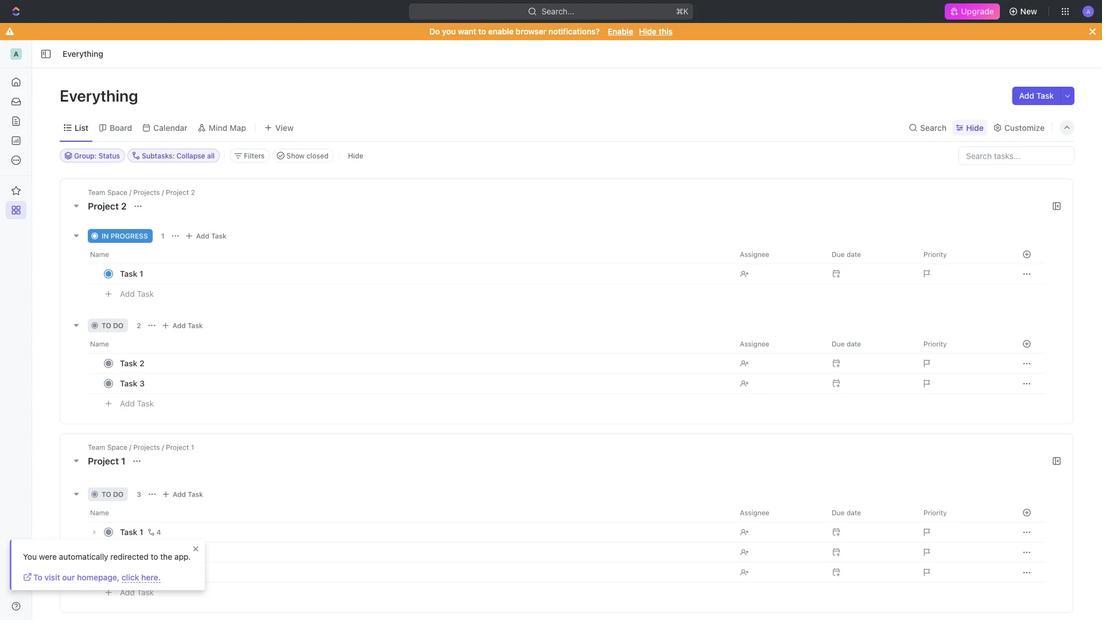 Task type: locate. For each thing, give the bounding box(es) containing it.
assignee
[[740, 250, 770, 258], [740, 340, 770, 348], [740, 509, 770, 517]]

everything link
[[60, 47, 106, 61]]

board link
[[107, 120, 132, 136]]

2 for ‎task 2
[[140, 548, 144, 557]]

2 due date from the top
[[832, 340, 861, 348]]

0 vertical spatial hide
[[639, 27, 657, 36]]

hide right closed
[[348, 152, 364, 160]]

0 vertical spatial date
[[847, 250, 861, 258]]

1 due date from the top
[[832, 250, 861, 258]]

1 horizontal spatial a
[[1087, 8, 1091, 15]]

1 team from the top
[[88, 188, 105, 196]]

0 vertical spatial name
[[90, 250, 109, 258]]

task 3 down redirected
[[120, 568, 145, 577]]

1 vertical spatial space
[[107, 443, 127, 451]]

2 vertical spatial name button
[[88, 504, 733, 522]]

show
[[287, 152, 305, 160]]

priority for 1
[[924, 250, 947, 258]]

status
[[99, 152, 120, 160]]

due date
[[832, 250, 861, 258], [832, 340, 861, 348], [832, 509, 861, 517]]

2 priority from the top
[[924, 340, 947, 348]]

a
[[1087, 8, 1091, 15], [14, 50, 19, 58]]

everything
[[63, 49, 103, 59], [60, 86, 142, 105]]

1 vertical spatial a button
[[6, 45, 26, 63]]

2 vertical spatial due
[[832, 509, 845, 517]]

space up project 2 on the left
[[107, 188, 127, 196]]

1 vertical spatial a
[[14, 50, 19, 58]]

1 ‎task from the top
[[120, 527, 137, 537]]

1 vertical spatial task 3
[[120, 568, 145, 577]]

1 vertical spatial date
[[847, 340, 861, 348]]

4 button
[[146, 527, 163, 538]]

project 1
[[88, 456, 128, 467]]

0 vertical spatial due date button
[[825, 245, 917, 264]]

1 vertical spatial team
[[88, 443, 105, 451]]

1 vertical spatial priority
[[924, 340, 947, 348]]

name button for 2
[[88, 335, 733, 353]]

1 vertical spatial do
[[113, 490, 124, 498]]

2 name button from the top
[[88, 335, 733, 353]]

4
[[157, 528, 161, 536]]

list link
[[72, 120, 88, 136]]

0 vertical spatial name button
[[88, 245, 733, 264]]

1 vertical spatial assignee
[[740, 340, 770, 348]]

2 do from the top
[[113, 490, 124, 498]]

2 vertical spatial name
[[90, 509, 109, 517]]

0 vertical spatial due date
[[832, 250, 861, 258]]

2 assignee from the top
[[740, 340, 770, 348]]

0 vertical spatial do
[[113, 322, 124, 330]]

click
[[122, 573, 139, 582]]

do for 2
[[113, 322, 124, 330]]

1 vertical spatial ‎task
[[120, 548, 137, 557]]

1 vertical spatial priority button
[[917, 335, 1009, 353]]

name for to do
[[90, 340, 109, 348]]

team space / projects / project 1
[[88, 443, 194, 451]]

1 name button from the top
[[88, 245, 733, 264]]

a for the rightmost a dropdown button
[[1087, 8, 1091, 15]]

project 2
[[88, 201, 129, 212]]

group: status
[[74, 152, 120, 160]]

2 projects from the top
[[133, 443, 160, 451]]

2 date from the top
[[847, 340, 861, 348]]

task 3
[[120, 379, 145, 388], [120, 568, 145, 577]]

task
[[1037, 91, 1054, 100], [211, 232, 227, 240], [120, 269, 137, 279], [137, 289, 154, 299], [188, 322, 203, 330], [120, 359, 137, 368], [120, 379, 137, 388], [137, 399, 154, 408], [188, 490, 203, 498], [120, 568, 137, 577], [137, 588, 154, 597]]

0 vertical spatial everything
[[63, 49, 103, 59]]

1 date from the top
[[847, 250, 861, 258]]

‎task 1
[[120, 527, 143, 537]]

1 priority button from the top
[[917, 245, 1009, 264]]

0 vertical spatial due
[[832, 250, 845, 258]]

due for 2
[[832, 340, 845, 348]]

0 vertical spatial a
[[1087, 8, 1091, 15]]

2 vertical spatial assignee
[[740, 509, 770, 517]]

2 priority button from the top
[[917, 335, 1009, 353]]

2 vertical spatial 3
[[140, 568, 145, 577]]

space
[[107, 188, 127, 196], [107, 443, 127, 451]]

name button up the ‎task 2 link
[[88, 504, 733, 522]]

task 3 down task 2
[[120, 379, 145, 388]]

0 horizontal spatial hide
[[348, 152, 364, 160]]

projects
[[133, 188, 160, 196], [133, 443, 160, 451]]

3 priority button from the top
[[917, 504, 1009, 522]]

1 vertical spatial name
[[90, 340, 109, 348]]

1 vertical spatial due date
[[832, 340, 861, 348]]

hide left this at the right top of the page
[[639, 27, 657, 36]]

2
[[191, 188, 195, 196], [121, 201, 127, 212], [137, 322, 141, 330], [140, 359, 144, 368], [140, 548, 144, 557]]

name button up task 2 link
[[88, 335, 733, 353]]

automatically
[[59, 552, 108, 562]]

2 to do from the top
[[102, 490, 124, 498]]

1
[[161, 232, 165, 240], [140, 269, 143, 279], [191, 443, 194, 451], [121, 456, 125, 467], [140, 527, 143, 537]]

space for 1
[[107, 443, 127, 451]]

to
[[479, 27, 486, 36], [102, 322, 111, 330], [102, 490, 111, 498], [151, 552, 158, 562]]

2 space from the top
[[107, 443, 127, 451]]

space for 2
[[107, 188, 127, 196]]

notifications?
[[549, 27, 600, 36]]

2 due from the top
[[832, 340, 845, 348]]

want
[[458, 27, 477, 36]]

1 task 3 link from the top
[[117, 375, 731, 392]]

0 vertical spatial 3
[[140, 379, 145, 388]]

1 vertical spatial assignee button
[[733, 335, 825, 353]]

add task button
[[1013, 87, 1061, 105], [182, 229, 231, 243], [115, 287, 159, 301], [159, 319, 208, 333], [115, 397, 159, 411], [159, 488, 208, 501], [115, 586, 159, 600]]

hide right the search
[[967, 123, 984, 132]]

3 up the ‎task 1
[[137, 490, 141, 498]]

date
[[847, 250, 861, 258], [847, 340, 861, 348], [847, 509, 861, 517]]

name
[[90, 250, 109, 258], [90, 340, 109, 348], [90, 509, 109, 517]]

0 vertical spatial assignee
[[740, 250, 770, 258]]

upgrade link
[[945, 3, 1000, 20]]

3 due date button from the top
[[825, 504, 917, 522]]

priority
[[924, 250, 947, 258], [924, 340, 947, 348], [924, 509, 947, 517]]

collapse
[[177, 152, 205, 160]]

0 vertical spatial priority button
[[917, 245, 1009, 264]]

0 horizontal spatial a button
[[6, 45, 26, 63]]

a button
[[1080, 2, 1098, 21], [6, 45, 26, 63]]

2 ‎task from the top
[[120, 548, 137, 557]]

2 for project 2
[[121, 201, 127, 212]]

2 vertical spatial due date button
[[825, 504, 917, 522]]

2 task 3 link from the top
[[117, 564, 731, 581]]

2 vertical spatial assignee button
[[733, 504, 825, 522]]

due date for 1
[[832, 250, 861, 258]]

to do up task 2
[[102, 322, 124, 330]]

3 right click
[[140, 568, 145, 577]]

a inside navigation
[[14, 50, 19, 58]]

name button up task 1 link
[[88, 245, 733, 264]]

1 assignee button from the top
[[733, 245, 825, 264]]

new button
[[1005, 2, 1045, 21]]

1 name from the top
[[90, 250, 109, 258]]

team up project 1 at the left of the page
[[88, 443, 105, 451]]

task 3 link down task 2 link
[[117, 375, 731, 392]]

1 horizontal spatial a button
[[1080, 2, 1098, 21]]

1 to do from the top
[[102, 322, 124, 330]]

1 vertical spatial due
[[832, 340, 845, 348]]

3 date from the top
[[847, 509, 861, 517]]

0 vertical spatial priority
[[924, 250, 947, 258]]

due date button
[[825, 245, 917, 264], [825, 335, 917, 353], [825, 504, 917, 522]]

to visit our homepage, click here.
[[33, 573, 161, 582]]

this
[[659, 27, 673, 36]]

1 due from the top
[[832, 250, 845, 258]]

0 vertical spatial team
[[88, 188, 105, 196]]

1 vertical spatial hide
[[967, 123, 984, 132]]

add task
[[1020, 91, 1054, 100], [196, 232, 227, 240], [120, 289, 154, 299], [173, 322, 203, 330], [120, 399, 154, 408], [173, 490, 203, 498], [120, 588, 154, 597]]

⌘k
[[676, 7, 689, 16]]

2 horizontal spatial hide
[[967, 123, 984, 132]]

to do
[[102, 322, 124, 330], [102, 490, 124, 498]]

1 vertical spatial to do
[[102, 490, 124, 498]]

1 due date button from the top
[[825, 245, 917, 264]]

0 vertical spatial to do
[[102, 322, 124, 330]]

team for project 1
[[88, 443, 105, 451]]

2 name from the top
[[90, 340, 109, 348]]

assignee button
[[733, 245, 825, 264], [733, 335, 825, 353], [733, 504, 825, 522]]

3 down task 2
[[140, 379, 145, 388]]

0 vertical spatial task 3 link
[[117, 375, 731, 392]]

1 do from the top
[[113, 322, 124, 330]]

1 assignee from the top
[[740, 250, 770, 258]]

name button
[[88, 245, 733, 264], [88, 335, 733, 353], [88, 504, 733, 522]]

0 vertical spatial ‎task
[[120, 527, 137, 537]]

assignee for 2
[[740, 340, 770, 348]]

2 vertical spatial priority button
[[917, 504, 1009, 522]]

2 vertical spatial priority
[[924, 509, 947, 517]]

‎task down the ‎task 1
[[120, 548, 137, 557]]

0 vertical spatial task 3
[[120, 379, 145, 388]]

0 vertical spatial a button
[[1080, 2, 1098, 21]]

you
[[23, 552, 37, 562]]

2 vertical spatial date
[[847, 509, 861, 517]]

mind map
[[209, 123, 246, 132]]

‎task 2
[[120, 548, 144, 557]]

team up project 2 on the left
[[88, 188, 105, 196]]

do up task 2
[[113, 322, 124, 330]]

team for project 2
[[88, 188, 105, 196]]

‎task
[[120, 527, 137, 537], [120, 548, 137, 557]]

3 for first task 3 link from the top
[[140, 379, 145, 388]]

task 2 link
[[117, 355, 731, 372]]

do you want to enable browser notifications? enable hide this
[[430, 27, 673, 36]]

2 task 3 from the top
[[120, 568, 145, 577]]

priority for 2
[[924, 340, 947, 348]]

view button
[[260, 120, 298, 136]]

/
[[129, 188, 131, 196], [162, 188, 164, 196], [129, 443, 131, 451], [162, 443, 164, 451]]

name button for 1
[[88, 245, 733, 264]]

subtasks: collapse all
[[142, 152, 215, 160]]

3 name button from the top
[[88, 504, 733, 522]]

task 3 link down the ‎task 2 link
[[117, 564, 731, 581]]

‎task up ‎task 2
[[120, 527, 137, 537]]

3 priority from the top
[[924, 509, 947, 517]]

1 space from the top
[[107, 188, 127, 196]]

1 vertical spatial name button
[[88, 335, 733, 353]]

search
[[921, 123, 947, 132]]

2 due date button from the top
[[825, 335, 917, 353]]

1 projects from the top
[[133, 188, 160, 196]]

2 team from the top
[[88, 443, 105, 451]]

0 vertical spatial projects
[[133, 188, 160, 196]]

date for 1
[[847, 250, 861, 258]]

1 vertical spatial projects
[[133, 443, 160, 451]]

were
[[39, 552, 57, 562]]

hide button
[[953, 120, 988, 136]]

0 vertical spatial assignee button
[[733, 245, 825, 264]]

0 horizontal spatial a
[[14, 50, 19, 58]]

team
[[88, 188, 105, 196], [88, 443, 105, 451]]

task 2
[[120, 359, 144, 368]]

0 vertical spatial space
[[107, 188, 127, 196]]

1 vertical spatial task 3 link
[[117, 564, 731, 581]]

1 vertical spatial due date button
[[825, 335, 917, 353]]

to do down project 1 at the left of the page
[[102, 490, 124, 498]]

do down project 1 at the left of the page
[[113, 490, 124, 498]]

3
[[140, 379, 145, 388], [137, 490, 141, 498], [140, 568, 145, 577]]

due date button for 1
[[825, 245, 917, 264]]

2 vertical spatial hide
[[348, 152, 364, 160]]

1 task 3 from the top
[[120, 379, 145, 388]]

projects for project 2
[[133, 188, 160, 196]]

add
[[1020, 91, 1035, 100], [196, 232, 209, 240], [120, 289, 135, 299], [173, 322, 186, 330], [120, 399, 135, 408], [173, 490, 186, 498], [120, 588, 135, 597]]

2 vertical spatial due date
[[832, 509, 861, 517]]

team space / projects / project 2
[[88, 188, 195, 196]]

browser
[[516, 27, 547, 36]]

priority button
[[917, 245, 1009, 264], [917, 335, 1009, 353], [917, 504, 1009, 522]]

hide
[[639, 27, 657, 36], [967, 123, 984, 132], [348, 152, 364, 160]]

do
[[113, 322, 124, 330], [113, 490, 124, 498]]

board
[[110, 123, 132, 132]]

1 priority from the top
[[924, 250, 947, 258]]

2 assignee button from the top
[[733, 335, 825, 353]]

space up project 1 at the left of the page
[[107, 443, 127, 451]]



Task type: vqa. For each thing, say whether or not it's contained in the screenshot.
Showing
no



Task type: describe. For each thing, give the bounding box(es) containing it.
assignee button for 2
[[733, 335, 825, 353]]

the
[[160, 552, 172, 562]]

1 horizontal spatial hide
[[639, 27, 657, 36]]

filters
[[244, 152, 265, 160]]

you were automatically redirected to the app.
[[23, 552, 191, 562]]

1 vertical spatial everything
[[60, 86, 142, 105]]

3 name from the top
[[90, 509, 109, 517]]

view button
[[260, 114, 298, 141]]

customize button
[[990, 120, 1049, 136]]

calendar
[[153, 123, 188, 132]]

group:
[[74, 152, 97, 160]]

closed
[[307, 152, 329, 160]]

hide inside hide dropdown button
[[967, 123, 984, 132]]

in progress
[[102, 232, 148, 240]]

map
[[230, 123, 246, 132]]

priority button for 2
[[917, 335, 1009, 353]]

to
[[33, 573, 42, 582]]

you
[[442, 27, 456, 36]]

task 1 link
[[117, 266, 731, 282]]

task 3 for first task 3 link from the top
[[120, 379, 145, 388]]

do
[[430, 27, 440, 36]]

all
[[207, 152, 215, 160]]

projects for project 1
[[133, 443, 160, 451]]

priority button for 1
[[917, 245, 1009, 264]]

visit
[[44, 573, 60, 582]]

sidebar navigation
[[0, 40, 32, 620]]

mind map link
[[207, 120, 246, 136]]

app.
[[175, 552, 191, 562]]

mind
[[209, 123, 228, 132]]

new
[[1021, 7, 1038, 16]]

search...
[[542, 7, 575, 16]]

date for 2
[[847, 340, 861, 348]]

task 3 for 2nd task 3 link from the top of the page
[[120, 568, 145, 577]]

1 for task 1
[[140, 269, 143, 279]]

assignee for 1
[[740, 250, 770, 258]]

redirected
[[110, 552, 149, 562]]

subtasks:
[[142, 152, 175, 160]]

due for 1
[[832, 250, 845, 258]]

view
[[275, 123, 294, 132]]

in
[[102, 232, 109, 240]]

list
[[75, 123, 88, 132]]

name for in progress
[[90, 250, 109, 258]]

3 assignee button from the top
[[733, 504, 825, 522]]

to do for 3
[[102, 490, 124, 498]]

3 due date from the top
[[832, 509, 861, 517]]

due date for 2
[[832, 340, 861, 348]]

1 vertical spatial 3
[[137, 490, 141, 498]]

due date button for 2
[[825, 335, 917, 353]]

apple's workspace, , element
[[10, 48, 22, 60]]

a for a dropdown button within the navigation
[[14, 50, 19, 58]]

upgrade
[[962, 7, 994, 16]]

3 assignee from the top
[[740, 509, 770, 517]]

hide inside hide button
[[348, 152, 364, 160]]

assignee button for 1
[[733, 245, 825, 264]]

to do for 2
[[102, 322, 124, 330]]

do for 3
[[113, 490, 124, 498]]

a button inside navigation
[[6, 45, 26, 63]]

2 for task 2
[[140, 359, 144, 368]]

1 for ‎task 1
[[140, 527, 143, 537]]

calendar link
[[151, 120, 188, 136]]

task 1
[[120, 269, 143, 279]]

our
[[62, 573, 75, 582]]

here.
[[141, 573, 161, 582]]

show closed button
[[272, 149, 334, 163]]

homepage,
[[77, 573, 120, 582]]

progress
[[111, 232, 148, 240]]

hide button
[[344, 149, 368, 163]]

show closed
[[287, 152, 329, 160]]

3 for 2nd task 3 link from the top of the page
[[140, 568, 145, 577]]

‎task for ‎task 2
[[120, 548, 137, 557]]

‎task for ‎task 1
[[120, 527, 137, 537]]

Search tasks... text field
[[960, 147, 1074, 164]]

customize
[[1005, 123, 1045, 132]]

1 for project 1
[[121, 456, 125, 467]]

3 due from the top
[[832, 509, 845, 517]]

search button
[[906, 120, 951, 136]]

filters button
[[230, 149, 270, 163]]

enable
[[608, 27, 634, 36]]

enable
[[488, 27, 514, 36]]

‎task 2 link
[[117, 544, 731, 561]]



